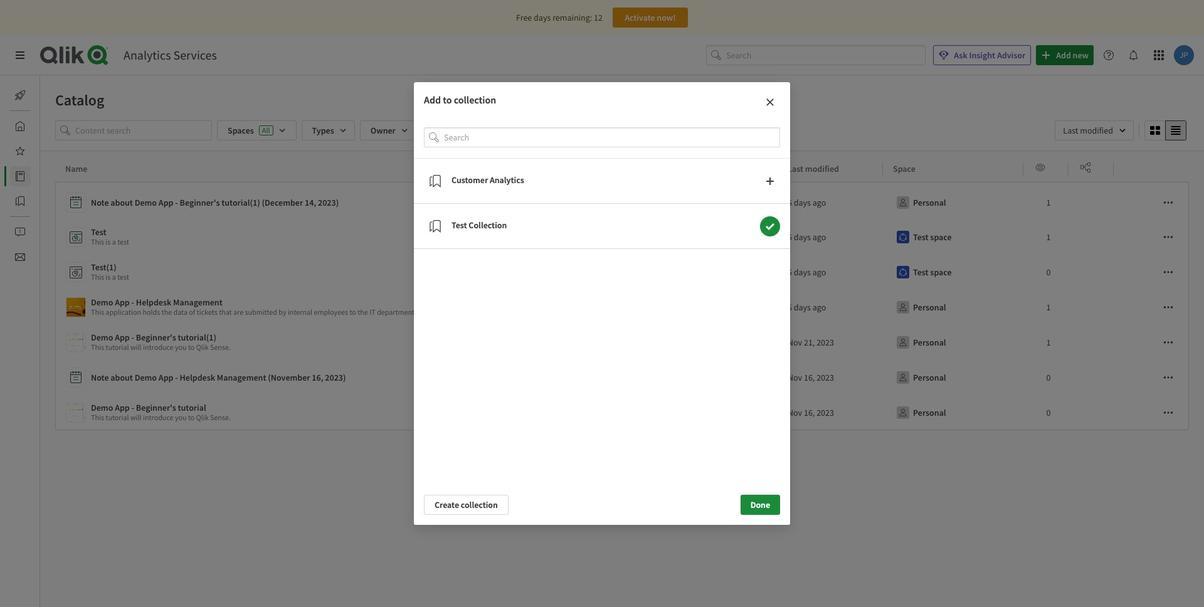 Task type: locate. For each thing, give the bounding box(es) containing it.
getting started image
[[15, 90, 25, 100]]

personal
[[914, 197, 947, 208], [914, 302, 947, 313], [914, 337, 947, 348], [914, 372, 947, 383], [914, 407, 947, 419]]

1 personal button from the top
[[894, 193, 949, 213]]

3 personal button from the top
[[894, 333, 949, 353]]

5 up 6
[[788, 267, 793, 278]]

is down the test this is a test
[[106, 272, 111, 282]]

5 days ago cell for test(1)
[[778, 255, 884, 290]]

test this is a test
[[91, 227, 129, 247]]

2023) right the 14,
[[318, 197, 339, 208]]

1 horizontal spatial tutorial(1)
[[222, 197, 260, 208]]

0 vertical spatial will
[[130, 343, 142, 352]]

qlik sense app image
[[67, 298, 85, 317], [67, 333, 85, 352], [67, 404, 85, 422]]

collection
[[454, 93, 497, 106], [461, 500, 498, 511]]

qlik down note about demo app - helpdesk management (november 16, 2023)
[[196, 413, 209, 422]]

3 5 days ago from the top
[[788, 267, 827, 278]]

days right test collection button
[[794, 232, 811, 243]]

test inside the test this is a test
[[117, 237, 129, 247]]

- for tutorial
[[131, 402, 134, 414]]

helpdesk up demo app - beginner's tutorial this tutorial will introduce you to qlik sense.
[[180, 372, 215, 383]]

you for tutorial
[[175, 413, 187, 422]]

1 vertical spatial nov 16, 2023
[[788, 407, 835, 419]]

1 cell
[[1024, 182, 1069, 220], [1024, 220, 1069, 255], [1024, 290, 1069, 325], [1024, 325, 1069, 360]]

filters region
[[40, 118, 1205, 151]]

demo inside button
[[135, 372, 157, 383]]

is inside the test this is a test
[[106, 237, 111, 247]]

2 introduce from the top
[[143, 413, 174, 422]]

- inside demo app - beginner's tutorial(1) this tutorial will introduce you to qlik sense.
[[131, 332, 134, 343]]

1 horizontal spatial helpdesk
[[180, 372, 215, 383]]

tutorial
[[106, 343, 129, 352], [178, 402, 206, 414], [106, 413, 129, 422]]

2 will from the top
[[130, 413, 142, 422]]

note about demo app - beginner's tutorial(1) (december 14, 2023) button
[[66, 190, 527, 215]]

1 is from the top
[[106, 237, 111, 247]]

about inside button
[[111, 197, 133, 208]]

1 you from the top
[[175, 343, 187, 352]]

0 vertical spatial 0
[[1047, 267, 1051, 278]]

management
[[173, 297, 223, 308], [217, 372, 266, 383]]

management inside button
[[217, 372, 266, 383]]

5 personal from the top
[[914, 407, 947, 419]]

0 vertical spatial management
[[173, 297, 223, 308]]

collection right create
[[461, 500, 498, 511]]

nov inside nov 16, 2023 button
[[788, 407, 803, 419]]

days for demo app - helpdesk management
[[794, 302, 811, 313]]

home image
[[15, 121, 25, 131]]

about inside button
[[111, 372, 133, 383]]

you
[[175, 343, 187, 352], [175, 413, 187, 422]]

collection right add
[[454, 93, 497, 106]]

to
[[443, 93, 452, 106], [188, 343, 195, 352], [188, 413, 195, 422]]

to inside demo app - beginner's tutorial this tutorial will introduce you to qlik sense.
[[188, 413, 195, 422]]

1 a from the top
[[112, 237, 116, 247]]

last modified
[[788, 163, 840, 174]]

nov
[[788, 337, 803, 348], [788, 372, 803, 383], [788, 407, 803, 419]]

2 qlik from the top
[[196, 413, 209, 422]]

1 vertical spatial to
[[188, 343, 195, 352]]

app
[[159, 197, 174, 208], [115, 297, 130, 308], [115, 332, 130, 343], [159, 372, 174, 383], [115, 402, 130, 414]]

2023) right "(november"
[[325, 372, 346, 383]]

a inside test(1) this is a test
[[112, 272, 116, 282]]

2 5 days ago button from the top
[[788, 262, 827, 282]]

app inside demo app - beginner's tutorial(1) this tutorial will introduce you to qlik sense.
[[115, 332, 130, 343]]

2023 for 1
[[817, 337, 835, 348]]

sense. down note about demo app - helpdesk management (november 16, 2023)
[[210, 413, 231, 422]]

1 vertical spatial 2023
[[817, 372, 835, 383]]

name
[[65, 163, 87, 174]]

2 qlik sense app image from the top
[[67, 333, 85, 352]]

3 personal from the top
[[914, 337, 947, 348]]

helpdesk inside button
[[180, 372, 215, 383]]

ago for test
[[813, 232, 827, 243]]

ago inside 'button'
[[813, 302, 827, 313]]

0 vertical spatial you
[[175, 343, 187, 352]]

Search text field
[[727, 45, 926, 65]]

1 nov 16, 2023 cell from the top
[[778, 360, 884, 395]]

demo for demo app - helpdesk management
[[91, 297, 113, 308]]

3 nov from the top
[[788, 407, 803, 419]]

demo inside demo app - beginner's tutorial this tutorial will introduce you to qlik sense.
[[91, 402, 113, 414]]

2 vertical spatial nov
[[788, 407, 803, 419]]

2 test space cell from the top
[[884, 255, 1024, 290]]

helpdesk up demo app - beginner's tutorial(1) this tutorial will introduce you to qlik sense.
[[136, 297, 171, 308]]

0 vertical spatial qlik sense app image
[[67, 298, 85, 317]]

1 vertical spatial space
[[931, 267, 952, 278]]

nov for 0
[[788, 407, 803, 419]]

1 vertical spatial 5 days ago button
[[788, 262, 827, 282]]

tutorial(1) inside demo app - beginner's tutorial(1) this tutorial will introduce you to qlik sense.
[[178, 332, 217, 343]]

0 vertical spatial tutorial(1)
[[222, 197, 260, 208]]

note about demo app - helpdesk management (november 16, 2023) button
[[66, 365, 527, 390]]

1 qlik from the top
[[196, 343, 209, 352]]

will
[[130, 343, 142, 352], [130, 413, 142, 422]]

tutorial for demo app - beginner's tutorial
[[106, 413, 129, 422]]

1 vertical spatial qlik sense app image
[[67, 333, 85, 352]]

1 vertical spatial tutorial(1)
[[178, 332, 217, 343]]

a inside the test this is a test
[[112, 237, 116, 247]]

1 vertical spatial is
[[106, 272, 111, 282]]

0 horizontal spatial analytics
[[124, 47, 171, 63]]

0 vertical spatial 5 days ago button
[[788, 227, 827, 247]]

2023) inside button
[[325, 372, 346, 383]]

sense. inside demo app - beginner's tutorial this tutorial will introduce you to qlik sense.
[[210, 413, 231, 422]]

qlik for tutorial(1)
[[196, 343, 209, 352]]

nov 16, 2023 cell
[[778, 360, 884, 395], [778, 395, 884, 431]]

beginner's
[[180, 197, 220, 208], [136, 332, 176, 343], [136, 402, 176, 414]]

4 1 from the top
[[1047, 337, 1051, 348]]

demo app - beginner's tutorial this tutorial will introduce you to qlik sense.
[[91, 402, 231, 422]]

tutorial(1) left (december
[[222, 197, 260, 208]]

will inside demo app - beginner's tutorial this tutorial will introduce you to qlik sense.
[[130, 413, 142, 422]]

cell
[[1069, 182, 1115, 220], [1115, 182, 1190, 220], [532, 220, 673, 255], [673, 220, 778, 255], [1069, 220, 1115, 255], [1115, 220, 1190, 255], [532, 255, 673, 290], [673, 255, 778, 290], [1069, 255, 1115, 290], [1115, 255, 1190, 290], [532, 290, 673, 325], [673, 290, 778, 325], [1069, 290, 1115, 325], [1115, 290, 1190, 325], [532, 325, 673, 360], [673, 325, 778, 360], [1069, 325, 1115, 360], [1115, 325, 1190, 360], [532, 360, 673, 395], [673, 360, 778, 395], [1069, 360, 1115, 395], [1115, 360, 1190, 395], [532, 395, 673, 431], [673, 395, 778, 431], [1069, 395, 1115, 431], [1115, 395, 1190, 431]]

about for note about demo app - beginner's tutorial(1) (december 14, 2023)
[[111, 197, 133, 208]]

test
[[117, 237, 129, 247], [117, 272, 129, 282]]

0 vertical spatial beginner's
[[180, 197, 220, 208]]

qlik sense app image inside demo app - helpdesk management button
[[67, 298, 85, 317]]

3 this from the top
[[91, 343, 104, 352]]

3 1 from the top
[[1047, 302, 1051, 313]]

alerts
[[40, 227, 61, 238]]

1 vertical spatial will
[[130, 413, 142, 422]]

tutorial(1) up note about demo app - helpdesk management (november 16, 2023)
[[178, 332, 217, 343]]

note inside note cell
[[695, 197, 713, 208]]

2023)
[[318, 197, 339, 208], [325, 372, 346, 383]]

space
[[931, 232, 952, 243], [931, 267, 952, 278]]

personal button
[[894, 193, 949, 213], [894, 297, 949, 318], [894, 333, 949, 353], [894, 368, 949, 388], [894, 403, 949, 423]]

qlik up note about demo app - helpdesk management (november 16, 2023)
[[196, 343, 209, 352]]

- inside demo app - beginner's tutorial this tutorial will introduce you to qlik sense.
[[131, 402, 134, 414]]

5 days ago down last modified
[[788, 197, 827, 208]]

note about demo app - beginner's tutorial(1) (december 14, 2023)
[[91, 197, 339, 208]]

a up test(1)
[[112, 237, 116, 247]]

1 5 days ago button from the top
[[788, 227, 827, 247]]

1 test space cell from the top
[[884, 220, 1024, 255]]

you inside demo app - beginner's tutorial(1) this tutorial will introduce you to qlik sense.
[[175, 343, 187, 352]]

nov 16, 2023 cell for 4th personal cell
[[778, 360, 884, 395]]

test space cell for 0
[[884, 255, 1024, 290]]

demo
[[135, 197, 157, 208], [91, 297, 113, 308], [91, 332, 113, 343], [135, 372, 157, 383], [91, 402, 113, 414]]

1 will from the top
[[130, 343, 142, 352]]

2023) for note about demo app - beginner's tutorial(1) (december 14, 2023)
[[318, 197, 339, 208]]

demo app - helpdesk management button
[[66, 295, 527, 320]]

1 sense. from the top
[[210, 343, 231, 352]]

2 ago from the top
[[813, 232, 827, 243]]

1
[[1047, 197, 1051, 208], [1047, 232, 1051, 243], [1047, 302, 1051, 313], [1047, 337, 1051, 348]]

1 vertical spatial catalog
[[40, 171, 68, 182]]

0 for ago
[[1047, 267, 1051, 278]]

collection
[[469, 219, 507, 231]]

app inside demo app - beginner's tutorial this tutorial will introduce you to qlik sense.
[[115, 402, 130, 414]]

1 vertical spatial test space button
[[894, 262, 955, 282]]

1 qlik sense app image from the top
[[67, 298, 85, 317]]

2 1 cell from the top
[[1024, 220, 1069, 255]]

0 horizontal spatial tutorial(1)
[[178, 332, 217, 343]]

Search text field
[[444, 127, 781, 148]]

1 this from the top
[[91, 237, 104, 247]]

3 personal cell from the top
[[884, 325, 1024, 360]]

1 vertical spatial sense.
[[210, 413, 231, 422]]

tutorial(1)
[[222, 197, 260, 208], [178, 332, 217, 343]]

analytics services element
[[124, 47, 217, 63]]

0 vertical spatial 5
[[788, 197, 793, 208]]

alerts link
[[10, 222, 61, 242]]

test space
[[914, 232, 952, 243], [914, 267, 952, 278]]

2 vertical spatial to
[[188, 413, 195, 422]]

2 vertical spatial beginner's
[[136, 402, 176, 414]]

demo inside demo app - beginner's tutorial(1) this tutorial will introduce you to qlik sense.
[[91, 332, 113, 343]]

introduce for tutorial(1)
[[143, 343, 174, 352]]

insight
[[970, 50, 996, 61]]

tutorial inside demo app - beginner's tutorial(1) this tutorial will introduce you to qlik sense.
[[106, 343, 129, 352]]

1 cell for 6 days ago
[[1024, 290, 1069, 325]]

beginner's inside demo app - beginner's tutorial(1) this tutorial will introduce you to qlik sense.
[[136, 332, 176, 343]]

0 vertical spatial space
[[931, 232, 952, 243]]

0 vertical spatial test space button
[[894, 227, 955, 247]]

analytics left 'services' at the left
[[124, 47, 171, 63]]

1 vertical spatial you
[[175, 413, 187, 422]]

1 vertical spatial test
[[117, 272, 129, 282]]

5 days ago
[[788, 197, 827, 208], [788, 232, 827, 243], [788, 267, 827, 278]]

2 this from the top
[[91, 272, 104, 282]]

1 space from the top
[[931, 232, 952, 243]]

5 days ago up 6 days ago
[[788, 267, 827, 278]]

this
[[91, 237, 104, 247], [91, 272, 104, 282], [91, 343, 104, 352], [91, 413, 104, 422]]

1 vertical spatial about
[[111, 372, 133, 383]]

16, for "nov 16, 2023" cell associated with 4th personal cell
[[804, 372, 815, 383]]

tutorial(1) inside button
[[222, 197, 260, 208]]

last modified image
[[1056, 120, 1135, 141]]

test space for 0
[[914, 267, 952, 278]]

0 vertical spatial is
[[106, 237, 111, 247]]

3 0 from the top
[[1047, 407, 1051, 419]]

4 1 cell from the top
[[1024, 325, 1069, 360]]

personal cell
[[884, 182, 1024, 220], [884, 290, 1024, 325], [884, 325, 1024, 360], [884, 360, 1024, 395], [884, 395, 1024, 431]]

2 5 days ago cell from the top
[[778, 220, 884, 255]]

add to collection dialog
[[414, 82, 791, 525]]

2 personal cell from the top
[[884, 290, 1024, 325]]

2 test space from the top
[[914, 267, 952, 278]]

analytics
[[124, 47, 171, 63], [490, 174, 524, 186]]

management left "(november"
[[217, 372, 266, 383]]

2 vertical spatial qlik sense app image
[[67, 404, 85, 422]]

ask insight advisor button
[[934, 45, 1032, 65]]

0 vertical spatial helpdesk
[[136, 297, 171, 308]]

activate now!
[[625, 12, 676, 23]]

3 ago from the top
[[813, 267, 827, 278]]

6 days ago
[[788, 302, 827, 313]]

note inside note about demo app - helpdesk management (november 16, 2023) button
[[91, 372, 109, 383]]

2 personal button from the top
[[894, 297, 949, 318]]

done
[[751, 500, 771, 511]]

a down the test this is a test
[[112, 272, 116, 282]]

introduce inside demo app - beginner's tutorial this tutorial will introduce you to qlik sense.
[[143, 413, 174, 422]]

4 this from the top
[[91, 413, 104, 422]]

note inside note about demo app - beginner's tutorial(1) (december 14, 2023) button
[[91, 197, 109, 208]]

test collection
[[452, 219, 507, 231]]

5 down "last" at the right
[[788, 197, 793, 208]]

-
[[175, 197, 178, 208], [131, 297, 134, 308], [131, 332, 134, 343], [175, 372, 178, 383], [131, 402, 134, 414]]

1 vertical spatial qlik
[[196, 413, 209, 422]]

searchbar element
[[707, 45, 926, 65]]

5 for 0
[[788, 267, 793, 278]]

1 vertical spatial collection
[[461, 500, 498, 511]]

ask insight advisor
[[955, 50, 1026, 61]]

test(1)
[[91, 262, 117, 273]]

6 days ago cell
[[778, 290, 884, 325]]

introduce
[[143, 343, 174, 352], [143, 413, 174, 422]]

1 personal from the top
[[914, 197, 947, 208]]

2 personal from the top
[[914, 302, 947, 313]]

note for note about demo app - beginner's tutorial(1) (december 14, 2023)
[[91, 197, 109, 208]]

1 test from the top
[[117, 237, 129, 247]]

3 1 cell from the top
[[1024, 290, 1069, 325]]

you inside demo app - beginner's tutorial this tutorial will introduce you to qlik sense.
[[175, 413, 187, 422]]

a
[[112, 237, 116, 247], [112, 272, 116, 282]]

1 vertical spatial test space
[[914, 267, 952, 278]]

1 horizontal spatial analytics
[[490, 174, 524, 186]]

will for tutorial
[[130, 413, 142, 422]]

about for note about demo app - helpdesk management (november 16, 2023)
[[111, 372, 133, 383]]

days
[[534, 12, 551, 23], [794, 197, 811, 208], [794, 232, 811, 243], [794, 267, 811, 278], [794, 302, 811, 313]]

1 vertical spatial nov
[[788, 372, 803, 383]]

helpdesk
[[136, 297, 171, 308], [180, 372, 215, 383]]

beginner's for tutorial(1)
[[136, 332, 176, 343]]

advisor
[[998, 50, 1026, 61]]

16,
[[312, 372, 324, 383], [804, 372, 815, 383], [804, 407, 815, 419]]

to up note about demo app - helpdesk management (november 16, 2023)
[[188, 343, 195, 352]]

qlik
[[196, 343, 209, 352], [196, 413, 209, 422]]

test inside the test this is a test
[[91, 227, 106, 238]]

test space cell for 1
[[884, 220, 1024, 255]]

- inside button
[[175, 372, 178, 383]]

2023 for 0
[[817, 407, 835, 419]]

done button
[[741, 495, 781, 515]]

1 vertical spatial helpdesk
[[180, 372, 215, 383]]

catalog right catalog 'icon'
[[40, 171, 68, 182]]

2 test from the top
[[117, 272, 129, 282]]

0 vertical spatial 2023)
[[318, 197, 339, 208]]

1 vertical spatial 0
[[1047, 372, 1051, 383]]

beginner's inside demo app - beginner's tutorial this tutorial will introduce you to qlik sense.
[[136, 402, 176, 414]]

2 vertical spatial 5 days ago
[[788, 267, 827, 278]]

1 0 cell from the top
[[1024, 255, 1069, 290]]

sense.
[[210, 343, 231, 352], [210, 413, 231, 422]]

qlik inside demo app - beginner's tutorial this tutorial will introduce you to qlik sense.
[[196, 413, 209, 422]]

5 days ago for 1
[[788, 232, 827, 243]]

test(1) this is a test
[[91, 262, 129, 282]]

test
[[452, 219, 467, 231], [91, 227, 106, 238], [914, 232, 929, 243], [914, 267, 929, 278]]

3 5 days ago cell from the top
[[778, 255, 884, 290]]

services
[[174, 47, 217, 63]]

app inside button
[[159, 372, 174, 383]]

home
[[40, 120, 62, 132]]

personal for nov 16, 2023
[[914, 407, 947, 419]]

0 vertical spatial a
[[112, 237, 116, 247]]

1 vertical spatial 2023)
[[325, 372, 346, 383]]

is up test(1)
[[106, 237, 111, 247]]

peterson
[[589, 197, 622, 208]]

demo for demo app - beginner's tutorial(1) this tutorial will introduce you to qlik sense.
[[91, 332, 113, 343]]

2 2023 from the top
[[817, 372, 835, 383]]

1 vertical spatial beginner's
[[136, 332, 176, 343]]

is
[[106, 237, 111, 247], [106, 272, 111, 282]]

you up note about demo app - helpdesk management (november 16, 2023)
[[175, 343, 187, 352]]

days inside 'button'
[[794, 302, 811, 313]]

5 days ago button
[[788, 227, 827, 247], [788, 262, 827, 282]]

1 vertical spatial management
[[217, 372, 266, 383]]

demo app - beginner's tutorial(1) this tutorial will introduce you to qlik sense.
[[91, 332, 231, 352]]

2 sense. from the top
[[210, 413, 231, 422]]

1 vertical spatial introduce
[[143, 413, 174, 422]]

close image
[[766, 97, 776, 107]]

days right 6
[[794, 302, 811, 313]]

ago down modified
[[813, 197, 827, 208]]

2 a from the top
[[112, 272, 116, 282]]

catalog image
[[15, 171, 25, 181]]

5 personal button from the top
[[894, 403, 949, 423]]

1 vertical spatial 5 days ago
[[788, 232, 827, 243]]

0 vertical spatial 2023
[[817, 337, 835, 348]]

note
[[91, 197, 109, 208], [695, 197, 713, 208], [91, 372, 109, 383]]

5 days ago cell
[[778, 182, 884, 220], [778, 220, 884, 255], [778, 255, 884, 290]]

1 vertical spatial analytics
[[490, 174, 524, 186]]

2 vertical spatial 0
[[1047, 407, 1051, 419]]

nov 16, 2023
[[788, 372, 835, 383], [788, 407, 835, 419]]

you down note about demo app - helpdesk management (november 16, 2023)
[[175, 413, 187, 422]]

will inside demo app - beginner's tutorial(1) this tutorial will introduce you to qlik sense.
[[130, 343, 142, 352]]

5 days ago right test collection button
[[788, 232, 827, 243]]

test inside test(1) this is a test
[[117, 272, 129, 282]]

test space button
[[894, 227, 955, 247], [894, 262, 955, 282]]

4 ago from the top
[[813, 302, 827, 313]]

0 vertical spatial catalog
[[55, 90, 105, 110]]

2 5 days ago from the top
[[788, 232, 827, 243]]

1 2023 from the top
[[817, 337, 835, 348]]

collection inside button
[[461, 500, 498, 511]]

ago right 6
[[813, 302, 827, 313]]

4 personal from the top
[[914, 372, 947, 383]]

collections image
[[15, 196, 25, 206]]

1 test space from the top
[[914, 232, 952, 243]]

3 5 from the top
[[788, 267, 793, 278]]

2 nov 16, 2023 cell from the top
[[778, 395, 884, 431]]

qlik sense app image for demo app - beginner's tutorial(1)
[[67, 333, 85, 352]]

1 vertical spatial 5
[[788, 232, 793, 243]]

16, inside button
[[312, 372, 324, 383]]

now!
[[657, 12, 676, 23]]

2 test space button from the top
[[894, 262, 955, 282]]

james peterson cell
[[532, 182, 673, 220]]

0 vertical spatial 5 days ago
[[788, 197, 827, 208]]

3 0 cell from the top
[[1024, 395, 1069, 431]]

0 vertical spatial test space
[[914, 232, 952, 243]]

0 horizontal spatial helpdesk
[[136, 297, 171, 308]]

0 vertical spatial nov 16, 2023
[[788, 372, 835, 383]]

management up demo app - beginner's tutorial(1) this tutorial will introduce you to qlik sense.
[[173, 297, 223, 308]]

2 5 from the top
[[788, 232, 793, 243]]

0 vertical spatial about
[[111, 197, 133, 208]]

1 0 from the top
[[1047, 267, 1051, 278]]

about up demo app - beginner's tutorial this tutorial will introduce you to qlik sense.
[[111, 372, 133, 383]]

ago
[[813, 197, 827, 208], [813, 232, 827, 243], [813, 267, 827, 278], [813, 302, 827, 313]]

catalog
[[55, 90, 105, 110], [40, 171, 68, 182]]

16, for nov 16, 2023 button
[[804, 407, 815, 419]]

modified
[[806, 163, 840, 174]]

2 is from the top
[[106, 272, 111, 282]]

1 5 days ago cell from the top
[[778, 182, 884, 220]]

2 1 from the top
[[1047, 232, 1051, 243]]

2 vertical spatial 5
[[788, 267, 793, 278]]

ago up '6 days ago' cell
[[813, 267, 827, 278]]

12
[[594, 12, 603, 23]]

analytics right the customer
[[490, 174, 524, 186]]

catalog up home
[[55, 90, 105, 110]]

ago right test collection button
[[813, 232, 827, 243]]

space for 1
[[931, 232, 952, 243]]

5
[[788, 197, 793, 208], [788, 232, 793, 243], [788, 267, 793, 278]]

nov inside "nov 21, 2023" button
[[788, 337, 803, 348]]

Test Collection button
[[761, 217, 781, 237]]

about up the test this is a test
[[111, 197, 133, 208]]

0 vertical spatial qlik
[[196, 343, 209, 352]]

sense. inside demo app - beginner's tutorial(1) this tutorial will introduce you to qlik sense.
[[210, 343, 231, 352]]

5 days ago for 0
[[788, 267, 827, 278]]

james peterson image
[[542, 195, 559, 211]]

0 vertical spatial to
[[443, 93, 452, 106]]

2 about from the top
[[111, 372, 133, 383]]

introduce inside demo app - beginner's tutorial(1) this tutorial will introduce you to qlik sense.
[[143, 343, 174, 352]]

to down note about demo app - helpdesk management (november 16, 2023)
[[188, 413, 195, 422]]

2023
[[817, 337, 835, 348], [817, 372, 835, 383], [817, 407, 835, 419]]

1 introduce from the top
[[143, 343, 174, 352]]

note about demo app - helpdesk management (november 16, 2023)
[[91, 372, 346, 383]]

1 for 5 days ago
[[1047, 232, 1051, 243]]

a for test
[[112, 237, 116, 247]]

3 qlik sense app image from the top
[[67, 404, 85, 422]]

days for test(1)
[[794, 267, 811, 278]]

0
[[1047, 267, 1051, 278], [1047, 372, 1051, 383], [1047, 407, 1051, 419]]

sense. up note about demo app - helpdesk management (november 16, 2023)
[[210, 343, 231, 352]]

is for test(1)
[[106, 272, 111, 282]]

to right add
[[443, 93, 452, 106]]

test space button for 1
[[894, 227, 955, 247]]

0 vertical spatial test
[[117, 237, 129, 247]]

2 space from the top
[[931, 267, 952, 278]]

0 vertical spatial introduce
[[143, 343, 174, 352]]

test right test(1)
[[117, 272, 129, 282]]

subscriptions image
[[15, 252, 25, 262]]

2 you from the top
[[175, 413, 187, 422]]

test space for 1
[[914, 232, 952, 243]]

note for note
[[695, 197, 713, 208]]

test space cell
[[884, 220, 1024, 255], [884, 255, 1024, 290]]

1 nov from the top
[[788, 337, 803, 348]]

test up test(1) this is a test at left
[[117, 237, 129, 247]]

0 vertical spatial nov
[[788, 337, 803, 348]]

3 2023 from the top
[[817, 407, 835, 419]]

5 right test collection button
[[788, 232, 793, 243]]

to inside demo app - beginner's tutorial(1) this tutorial will introduce you to qlik sense.
[[188, 343, 195, 352]]

2023) inside button
[[318, 197, 339, 208]]

14,
[[305, 197, 316, 208]]

days up 6 days ago
[[794, 267, 811, 278]]

this inside demo app - beginner's tutorial this tutorial will introduce you to qlik sense.
[[91, 413, 104, 422]]

0 cell
[[1024, 255, 1069, 290], [1024, 360, 1069, 395], [1024, 395, 1069, 431]]

about
[[111, 197, 133, 208], [111, 372, 133, 383]]

is inside test(1) this is a test
[[106, 272, 111, 282]]

5 days ago button up 6 days ago
[[788, 262, 827, 282]]

app for demo app - helpdesk management
[[115, 297, 130, 308]]

will for tutorial(1)
[[130, 343, 142, 352]]

5 days ago button for 1
[[788, 227, 827, 247]]

5 personal cell from the top
[[884, 395, 1024, 431]]

create collection button
[[424, 495, 509, 515]]

0 vertical spatial sense.
[[210, 343, 231, 352]]

james
[[564, 197, 588, 208]]

nov 21, 2023 button
[[788, 333, 835, 353]]

qlik inside demo app - beginner's tutorial(1) this tutorial will introduce you to qlik sense.
[[196, 343, 209, 352]]

1 about from the top
[[111, 197, 133, 208]]

1 vertical spatial a
[[112, 272, 116, 282]]

21,
[[804, 337, 815, 348]]

2 vertical spatial 2023
[[817, 407, 835, 419]]

16, inside button
[[804, 407, 815, 419]]

5 days ago button right test collection button
[[788, 227, 827, 247]]

1 test space button from the top
[[894, 227, 955, 247]]



Task type: describe. For each thing, give the bounding box(es) containing it.
catalog inside navigation pane element
[[40, 171, 68, 182]]

nov 21, 2023 cell
[[778, 325, 884, 360]]

days down "last" at the right
[[794, 197, 811, 208]]

test for test
[[117, 237, 129, 247]]

4 personal cell from the top
[[884, 360, 1024, 395]]

- for tutorial(1)
[[131, 332, 134, 343]]

1 1 from the top
[[1047, 197, 1051, 208]]

1 for nov 21, 2023
[[1047, 337, 1051, 348]]

2 nov from the top
[[788, 372, 803, 383]]

days for test
[[794, 232, 811, 243]]

navigation pane element
[[0, 80, 68, 272]]

0 vertical spatial collection
[[454, 93, 497, 106]]

ask
[[955, 50, 968, 61]]

6
[[788, 302, 793, 313]]

2 nov 16, 2023 from the top
[[788, 407, 835, 419]]

test space button for 0
[[894, 262, 955, 282]]

free
[[517, 12, 532, 23]]

personal button for nov 16, 2023
[[894, 403, 949, 423]]

5 days ago cell for test
[[778, 220, 884, 255]]

1 nov 16, 2023 from the top
[[788, 372, 835, 383]]

nov 16, 2023 button
[[788, 403, 835, 423]]

Customer Analytics button
[[761, 171, 781, 192]]

switch view group
[[1145, 120, 1187, 141]]

1 5 from the top
[[788, 197, 793, 208]]

1 for 6 days ago
[[1047, 302, 1051, 313]]

to for tutorial
[[188, 413, 195, 422]]

note cell
[[673, 182, 778, 220]]

qlik sense app image for demo app - helpdesk management
[[67, 298, 85, 317]]

open sidebar menu image
[[15, 50, 25, 60]]

nov 16, 2023 cell for nov 16, 2023 personal cell
[[778, 395, 884, 431]]

space
[[894, 163, 916, 174]]

remaining:
[[553, 12, 593, 23]]

(november
[[268, 372, 310, 383]]

5 for 1
[[788, 232, 793, 243]]

add
[[424, 93, 441, 106]]

5 days ago button for 0
[[788, 262, 827, 282]]

you for tutorial(1)
[[175, 343, 187, 352]]

james peterson
[[564, 197, 622, 208]]

favorites image
[[15, 146, 25, 156]]

home link
[[10, 116, 62, 136]]

1 cell for nov 21, 2023
[[1024, 325, 1069, 360]]

note for note about demo app - helpdesk management (november 16, 2023)
[[91, 372, 109, 383]]

- for management
[[131, 297, 134, 308]]

1 cell for 5 days ago
[[1024, 220, 1069, 255]]

management inside button
[[173, 297, 223, 308]]

personal cell for nov 16, 2023
[[884, 395, 1024, 431]]

this inside test(1) this is a test
[[91, 272, 104, 282]]

(december
[[262, 197, 303, 208]]

alerts image
[[15, 227, 25, 237]]

add to collection
[[424, 93, 497, 106]]

2 0 from the top
[[1047, 372, 1051, 383]]

free days remaining: 12
[[517, 12, 603, 23]]

nov 21, 2023
[[788, 337, 835, 348]]

a for test(1)
[[112, 272, 116, 282]]

0 cell for 5 days ago
[[1024, 255, 1069, 290]]

last
[[788, 163, 804, 174]]

space for 0
[[931, 267, 952, 278]]

introduce for tutorial
[[143, 413, 174, 422]]

analytics services
[[124, 47, 217, 63]]

2 0 cell from the top
[[1024, 360, 1069, 395]]

used in image
[[1081, 162, 1091, 172]]

activate
[[625, 12, 656, 23]]

activate now! link
[[613, 8, 688, 28]]

personal for 6 days ago
[[914, 302, 947, 313]]

beginner's inside button
[[180, 197, 220, 208]]

catalog link
[[10, 166, 68, 186]]

sense. for demo app - beginner's tutorial(1)
[[210, 343, 231, 352]]

demo app - helpdesk management
[[91, 297, 223, 308]]

personal cell for nov 21, 2023
[[884, 325, 1024, 360]]

to inside dialog
[[443, 93, 452, 106]]

0 cell for nov 16, 2023
[[1024, 395, 1069, 431]]

0 for 2023
[[1047, 407, 1051, 419]]

test inside add to collection dialog
[[452, 219, 467, 231]]

0 vertical spatial analytics
[[124, 47, 171, 63]]

test for test(1)
[[117, 272, 129, 282]]

personal button for nov 21, 2023
[[894, 333, 949, 353]]

helpdesk inside button
[[136, 297, 171, 308]]

create collection
[[435, 500, 498, 511]]

4 personal button from the top
[[894, 368, 949, 388]]

6 days ago button
[[788, 297, 827, 318]]

to for tutorial(1)
[[188, 343, 195, 352]]

1 1 cell from the top
[[1024, 182, 1069, 220]]

this inside the test this is a test
[[91, 237, 104, 247]]

analytics inside add to collection dialog
[[490, 174, 524, 186]]

customer
[[452, 174, 488, 186]]

tutorial for demo app - beginner's tutorial(1)
[[106, 343, 129, 352]]

sense. for demo app - beginner's tutorial
[[210, 413, 231, 422]]

app for demo app - beginner's tutorial(1) this tutorial will introduce you to qlik sense.
[[115, 332, 130, 343]]

personal button for 6 days ago
[[894, 297, 949, 318]]

1 personal cell from the top
[[884, 182, 1024, 220]]

create
[[435, 500, 459, 511]]

beginner's for tutorial
[[136, 402, 176, 414]]

app for demo app - beginner's tutorial this tutorial will introduce you to qlik sense.
[[115, 402, 130, 414]]

ago for test(1)
[[813, 267, 827, 278]]

qlik sense app image for demo app - beginner's tutorial
[[67, 404, 85, 422]]

is for test
[[106, 237, 111, 247]]

1 ago from the top
[[813, 197, 827, 208]]

qlik for tutorial
[[196, 413, 209, 422]]

days right free on the left top of page
[[534, 12, 551, 23]]

1 5 days ago from the top
[[788, 197, 827, 208]]

viewed by image
[[1036, 162, 1046, 172]]

2023) for note about demo app - helpdesk management (november 16, 2023)
[[325, 372, 346, 383]]

demo for demo app - beginner's tutorial this tutorial will introduce you to qlik sense.
[[91, 402, 113, 414]]

this inside demo app - beginner's tutorial(1) this tutorial will introduce you to qlik sense.
[[91, 343, 104, 352]]

personal cell for 6 days ago
[[884, 290, 1024, 325]]

ago for demo app - helpdesk management
[[813, 302, 827, 313]]

personal for nov 21, 2023
[[914, 337, 947, 348]]

Content search text field
[[75, 120, 212, 141]]

customer analytics
[[452, 174, 524, 186]]

nov for 1
[[788, 337, 803, 348]]



Task type: vqa. For each thing, say whether or not it's contained in the screenshot.
top qlik
yes



